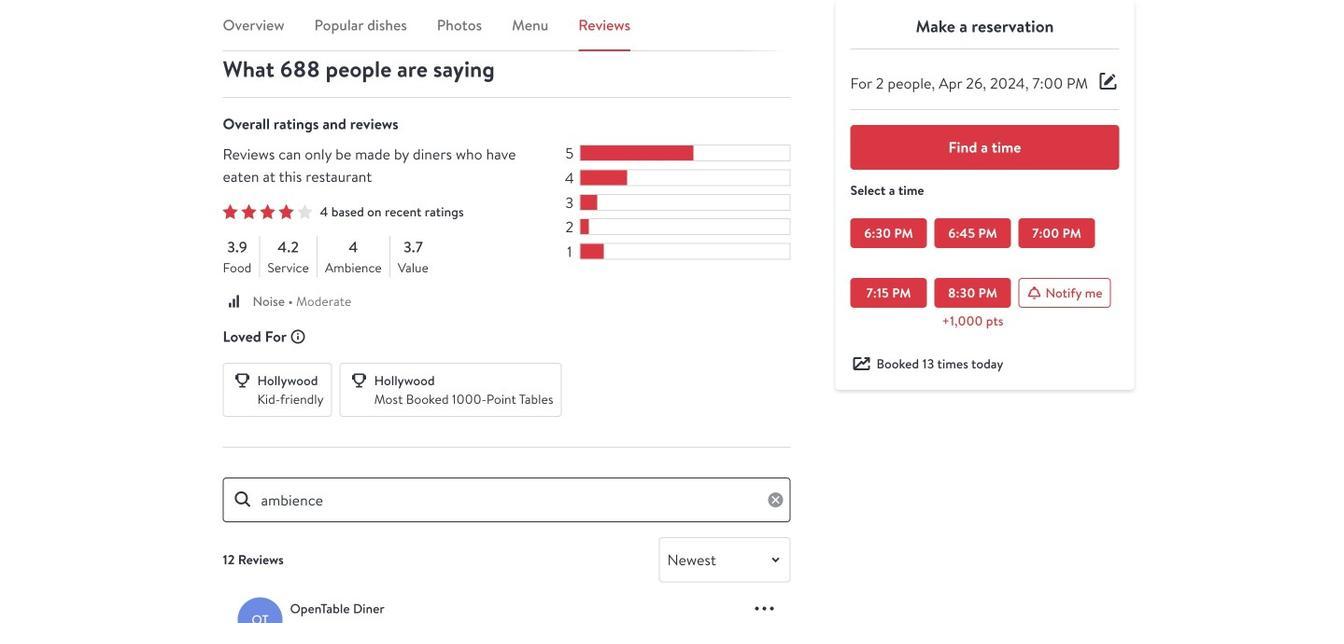 Task type: vqa. For each thing, say whether or not it's contained in the screenshot.
1st 11:15 AM +1,000 PTS from right
no



Task type: locate. For each thing, give the bounding box(es) containing it.
tab list
[[223, 14, 791, 51]]

avatar photo for opentable diner image
[[238, 598, 283, 624]]

rated 1 by 11% people element
[[564, 243, 576, 261]]



Task type: describe. For each thing, give the bounding box(es) containing it.
rated 3 by 8% people element
[[564, 194, 576, 211]]

rated 4 by 22% people element
[[564, 169, 576, 187]]

Search all reviews search field
[[223, 478, 791, 523]]

rated 2 by 4% people element
[[564, 219, 576, 236]]

4 stars image
[[223, 205, 312, 220]]

rated 5 by 54% people element
[[564, 145, 576, 162]]



